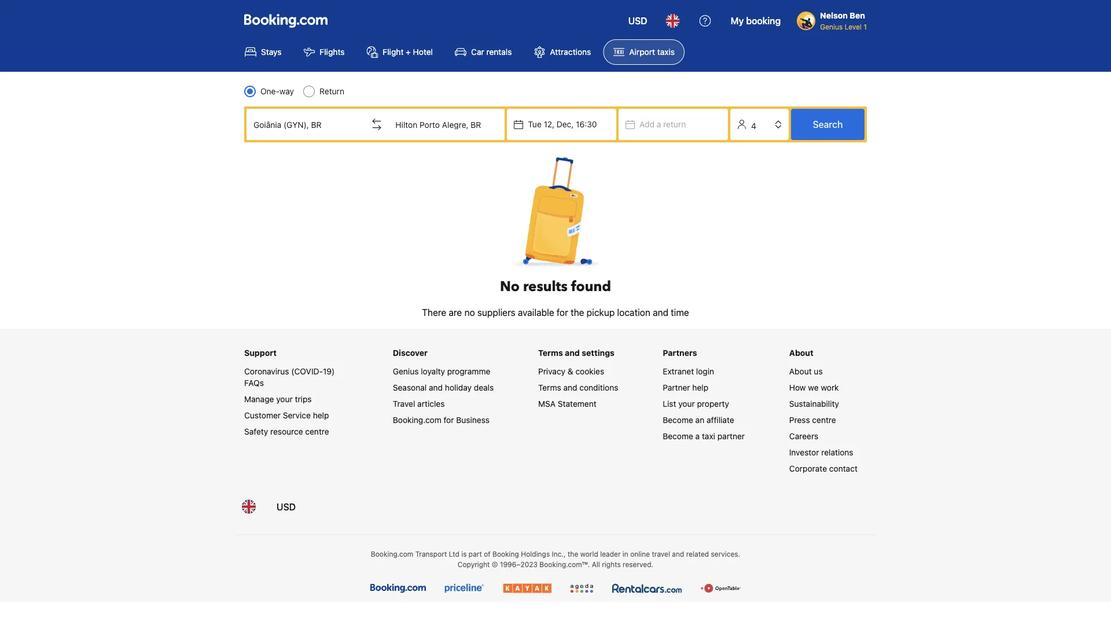 Task type: vqa. For each thing, say whether or not it's contained in the screenshot.
About related to About us
yes



Task type: locate. For each thing, give the bounding box(es) containing it.
0 horizontal spatial help
[[313, 411, 329, 420]]

no
[[465, 307, 475, 318]]

a
[[657, 120, 661, 129], [696, 431, 700, 441]]

genius down nelson
[[820, 23, 843, 31]]

and up privacy & cookies link
[[565, 348, 580, 358]]

level
[[845, 23, 862, 31]]

affiliate
[[707, 415, 734, 425]]

is
[[462, 550, 467, 558]]

agoda image
[[570, 584, 594, 593]]

transport
[[415, 550, 447, 558]]

coronavirus
[[244, 367, 289, 376]]

become a taxi partner
[[663, 431, 745, 441]]

your
[[276, 394, 293, 404], [679, 399, 695, 408]]

booking
[[493, 550, 519, 558]]

become for become a taxi partner
[[663, 431, 693, 441]]

kayak image
[[503, 584, 552, 593], [503, 584, 552, 593]]

become an affiliate link
[[663, 415, 734, 425]]

how we work
[[790, 383, 839, 392]]

there are no suppliers available for the pickup location and time
[[422, 307, 689, 318]]

1 horizontal spatial a
[[696, 431, 700, 441]]

a left the taxi
[[696, 431, 700, 441]]

opentable image
[[701, 584, 741, 593], [701, 584, 741, 593]]

0 vertical spatial for
[[557, 307, 568, 318]]

1 vertical spatial terms
[[538, 383, 561, 392]]

discover
[[393, 348, 428, 358]]

1 vertical spatial about
[[790, 367, 812, 376]]

2 become from the top
[[663, 431, 693, 441]]

search button
[[791, 109, 865, 140]]

the left pickup
[[571, 307, 584, 318]]

your down partner help link
[[679, 399, 695, 408]]

loyalty
[[421, 367, 445, 376]]

booking.com image
[[244, 14, 328, 28], [370, 584, 426, 593], [370, 584, 426, 593]]

0 horizontal spatial a
[[657, 120, 661, 129]]

the up booking.com™.
[[568, 550, 579, 558]]

your for list
[[679, 399, 695, 408]]

1 vertical spatial centre
[[305, 427, 329, 436]]

no
[[500, 277, 520, 296]]

centre down sustainability 'link'
[[813, 415, 836, 425]]

work
[[821, 383, 839, 392]]

and down "loyalty" at bottom left
[[429, 383, 443, 392]]

press centre
[[790, 415, 836, 425]]

1 horizontal spatial your
[[679, 399, 695, 408]]

investor relations
[[790, 448, 854, 457]]

about
[[790, 348, 814, 358], [790, 367, 812, 376]]

booking.com left transport
[[371, 550, 414, 558]]

there
[[422, 307, 447, 318]]

partner
[[718, 431, 745, 441]]

usd for usd dropdown button to the bottom
[[277, 501, 296, 512]]

1 vertical spatial booking.com
[[371, 550, 414, 558]]

help up list your property at the bottom right of page
[[693, 383, 709, 392]]

agoda image
[[570, 584, 594, 593]]

property
[[697, 399, 729, 408]]

copyright
[[458, 561, 490, 569]]

seasonal
[[393, 383, 427, 392]]

booking.com inside "booking.com transport ltd is part of booking holdings inc., the world leader in online travel and related services. copyright © 1996–2023 booking.com™. all rights reserved."
[[371, 550, 414, 558]]

stays link
[[235, 39, 291, 65]]

booking.com transport ltd is part of booking holdings inc., the world leader in online travel and related services. copyright © 1996–2023 booking.com™. all rights reserved.
[[371, 550, 741, 569]]

1 horizontal spatial usd
[[628, 15, 648, 26]]

a right add
[[657, 120, 661, 129]]

1 terms from the top
[[538, 348, 563, 358]]

rentalcars image
[[612, 584, 682, 593], [612, 584, 682, 593]]

become down list
[[663, 415, 693, 425]]

1 become from the top
[[663, 415, 693, 425]]

1 horizontal spatial genius
[[820, 23, 843, 31]]

booking.com
[[393, 415, 442, 425], [371, 550, 414, 558]]

0 vertical spatial about
[[790, 348, 814, 358]]

become down become an affiliate link
[[663, 431, 693, 441]]

0 vertical spatial usd
[[628, 15, 648, 26]]

attractions link
[[524, 39, 601, 65]]

booking
[[746, 15, 781, 26]]

0 vertical spatial a
[[657, 120, 661, 129]]

coronavirus (covid-19) faqs link
[[244, 367, 335, 388]]

0 horizontal spatial usd button
[[270, 493, 303, 521]]

0 vertical spatial become
[[663, 415, 693, 425]]

sustainability link
[[790, 399, 839, 408]]

usd
[[628, 15, 648, 26], [277, 501, 296, 512]]

safety
[[244, 427, 268, 436]]

we
[[808, 383, 819, 392]]

1 vertical spatial become
[[663, 431, 693, 441]]

about up the how on the bottom right of page
[[790, 367, 812, 376]]

statement
[[558, 399, 597, 408]]

no results found
[[500, 277, 611, 296]]

flight
[[383, 47, 404, 57]]

1 vertical spatial a
[[696, 431, 700, 441]]

us
[[814, 367, 823, 376]]

2 about from the top
[[790, 367, 812, 376]]

privacy
[[538, 367, 566, 376]]

faqs
[[244, 378, 264, 388]]

dec,
[[557, 120, 574, 129]]

terms for terms and conditions
[[538, 383, 561, 392]]

about up 'about us' 'link'
[[790, 348, 814, 358]]

0 vertical spatial usd button
[[622, 7, 655, 35]]

Pick-up location text field
[[247, 111, 363, 138]]

0 horizontal spatial genius
[[393, 367, 419, 376]]

manage
[[244, 394, 274, 404]]

booking.com down travel articles link
[[393, 415, 442, 425]]

partner
[[663, 383, 690, 392]]

0 horizontal spatial your
[[276, 394, 293, 404]]

1 vertical spatial usd
[[277, 501, 296, 512]]

help
[[693, 383, 709, 392], [313, 411, 329, 420]]

usd for right usd dropdown button
[[628, 15, 648, 26]]

programme
[[447, 367, 491, 376]]

1 about from the top
[[790, 348, 814, 358]]

terms and conditions link
[[538, 383, 619, 392]]

ben
[[850, 11, 865, 20]]

list your property link
[[663, 399, 729, 408]]

for right available
[[557, 307, 568, 318]]

about for about us
[[790, 367, 812, 376]]

partner help
[[663, 383, 709, 392]]

tue 12, dec, 16:30 button
[[507, 109, 617, 140]]

tue
[[528, 120, 542, 129]]

1 horizontal spatial for
[[557, 307, 568, 318]]

my
[[731, 15, 744, 26]]

0 vertical spatial booking.com
[[393, 415, 442, 425]]

one-way
[[261, 87, 294, 96]]

customer service help link
[[244, 411, 329, 420]]

manage your trips link
[[244, 394, 312, 404]]

a for become
[[696, 431, 700, 441]]

0 vertical spatial help
[[693, 383, 709, 392]]

0 vertical spatial terms
[[538, 348, 563, 358]]

your up customer service help link
[[276, 394, 293, 404]]

booking.com for business
[[393, 415, 490, 425]]

1 vertical spatial for
[[444, 415, 454, 425]]

sustainability
[[790, 399, 839, 408]]

a inside button
[[657, 120, 661, 129]]

extranet login link
[[663, 367, 715, 376]]

Drop-off location text field
[[389, 111, 505, 138]]

1 vertical spatial usd button
[[270, 493, 303, 521]]

terms up "privacy"
[[538, 348, 563, 358]]

for left 'business'
[[444, 415, 454, 425]]

12,
[[544, 120, 555, 129]]

genius up seasonal
[[393, 367, 419, 376]]

priceline.com image
[[445, 584, 484, 593], [445, 584, 484, 593]]

1 vertical spatial the
[[568, 550, 579, 558]]

0 horizontal spatial usd
[[277, 501, 296, 512]]

terms down "privacy"
[[538, 383, 561, 392]]

login
[[696, 367, 715, 376]]

terms and conditions
[[538, 383, 619, 392]]

customer
[[244, 411, 281, 420]]

an
[[696, 415, 705, 425]]

available
[[518, 307, 554, 318]]

holiday
[[445, 383, 472, 392]]

and down &
[[564, 383, 578, 392]]

0 vertical spatial genius
[[820, 23, 843, 31]]

search
[[813, 119, 843, 130]]

no results found image
[[504, 152, 607, 275]]

cookies
[[576, 367, 605, 376]]

0 vertical spatial centre
[[813, 415, 836, 425]]

holdings
[[521, 550, 550, 558]]

return
[[664, 120, 686, 129]]

©
[[492, 561, 498, 569]]

0 horizontal spatial centre
[[305, 427, 329, 436]]

the inside "booking.com transport ltd is part of booking holdings inc., the world leader in online travel and related services. copyright © 1996–2023 booking.com™. all rights reserved."
[[568, 550, 579, 558]]

travel articles
[[393, 399, 445, 408]]

centre
[[813, 415, 836, 425], [305, 427, 329, 436]]

suppliers
[[478, 307, 516, 318]]

centre down service
[[305, 427, 329, 436]]

help right service
[[313, 411, 329, 420]]

2 terms from the top
[[538, 383, 561, 392]]

pickup
[[587, 307, 615, 318]]

for
[[557, 307, 568, 318], [444, 415, 454, 425]]

and right travel
[[672, 550, 685, 558]]

and for terms and conditions
[[564, 383, 578, 392]]

1 horizontal spatial usd button
[[622, 7, 655, 35]]



Task type: describe. For each thing, give the bounding box(es) containing it.
stays
[[261, 47, 282, 57]]

terms and settings
[[538, 348, 615, 358]]

genius inside nelson ben genius level 1
[[820, 23, 843, 31]]

&
[[568, 367, 574, 376]]

safety resource centre
[[244, 427, 329, 436]]

a for add
[[657, 120, 661, 129]]

and left time
[[653, 307, 669, 318]]

1996–2023
[[500, 561, 538, 569]]

results
[[523, 277, 568, 296]]

partner help link
[[663, 383, 709, 392]]

your for manage
[[276, 394, 293, 404]]

press centre link
[[790, 415, 836, 425]]

booking.com for booking.com for business
[[393, 415, 442, 425]]

1 vertical spatial help
[[313, 411, 329, 420]]

0 vertical spatial the
[[571, 307, 584, 318]]

corporate contact link
[[790, 464, 858, 473]]

related
[[686, 550, 709, 558]]

msa
[[538, 399, 556, 408]]

corporate contact
[[790, 464, 858, 473]]

add
[[640, 120, 655, 129]]

become a taxi partner link
[[663, 431, 745, 441]]

flight + hotel
[[383, 47, 433, 57]]

and for terms and settings
[[565, 348, 580, 358]]

service
[[283, 411, 311, 420]]

1 horizontal spatial help
[[693, 383, 709, 392]]

leader
[[600, 550, 621, 558]]

taxi
[[702, 431, 716, 441]]

about us
[[790, 367, 823, 376]]

of
[[484, 550, 491, 558]]

and for seasonal and holiday deals
[[429, 383, 443, 392]]

16:30
[[576, 120, 597, 129]]

safety resource centre link
[[244, 427, 329, 436]]

careers
[[790, 431, 819, 441]]

19)
[[323, 367, 335, 376]]

(covid-
[[291, 367, 323, 376]]

manage your trips
[[244, 394, 312, 404]]

add a return button
[[619, 109, 728, 140]]

return
[[320, 87, 344, 96]]

found
[[571, 277, 611, 296]]

how
[[790, 383, 806, 392]]

careers link
[[790, 431, 819, 441]]

flights
[[320, 47, 345, 57]]

airport taxis link
[[603, 39, 685, 65]]

about us link
[[790, 367, 823, 376]]

press
[[790, 415, 810, 425]]

airport
[[629, 47, 655, 57]]

0 horizontal spatial for
[[444, 415, 454, 425]]

become for become an affiliate
[[663, 415, 693, 425]]

travel articles link
[[393, 399, 445, 408]]

travel
[[393, 399, 415, 408]]

relations
[[822, 448, 854, 457]]

deals
[[474, 383, 494, 392]]

partners
[[663, 348, 697, 358]]

tue 12, dec, 16:30
[[528, 120, 597, 129]]

1 vertical spatial genius
[[393, 367, 419, 376]]

travel
[[652, 550, 670, 558]]

Drop-off location field
[[389, 111, 505, 138]]

car rentals
[[471, 47, 512, 57]]

rentals
[[487, 47, 512, 57]]

genius loyalty programme
[[393, 367, 491, 376]]

business
[[456, 415, 490, 425]]

your account menu nelson ben genius level 1 element
[[797, 5, 872, 32]]

1 horizontal spatial centre
[[813, 415, 836, 425]]

rights
[[602, 561, 621, 569]]

list
[[663, 399, 676, 408]]

location
[[617, 307, 651, 318]]

corporate
[[790, 464, 827, 473]]

attractions
[[550, 47, 591, 57]]

terms for terms and settings
[[538, 348, 563, 358]]

become an affiliate
[[663, 415, 734, 425]]

taxis
[[658, 47, 675, 57]]

and inside "booking.com transport ltd is part of booking holdings inc., the world leader in online travel and related services. copyright © 1996–2023 booking.com™. all rights reserved."
[[672, 550, 685, 558]]

extranet login
[[663, 367, 715, 376]]

+
[[406, 47, 411, 57]]

are
[[449, 307, 462, 318]]

hotel
[[413, 47, 433, 57]]

privacy & cookies
[[538, 367, 605, 376]]

car
[[471, 47, 484, 57]]

time
[[671, 307, 689, 318]]

part
[[469, 550, 482, 558]]

booking.com for booking.com transport ltd is part of booking holdings inc., the world leader in online travel and related services. copyright © 1996–2023 booking.com™. all rights reserved.
[[371, 550, 414, 558]]

all
[[592, 561, 600, 569]]

seasonal and holiday deals
[[393, 383, 494, 392]]

how we work link
[[790, 383, 839, 392]]

online
[[631, 550, 650, 558]]

ltd
[[449, 550, 460, 558]]

Pick-up location field
[[247, 111, 363, 138]]

my booking link
[[724, 7, 788, 35]]

way
[[280, 87, 294, 96]]

about for about
[[790, 348, 814, 358]]

investor
[[790, 448, 819, 457]]

privacy & cookies link
[[538, 367, 605, 376]]

flight + hotel link
[[357, 39, 443, 65]]

inc.,
[[552, 550, 566, 558]]

contact
[[830, 464, 858, 473]]



